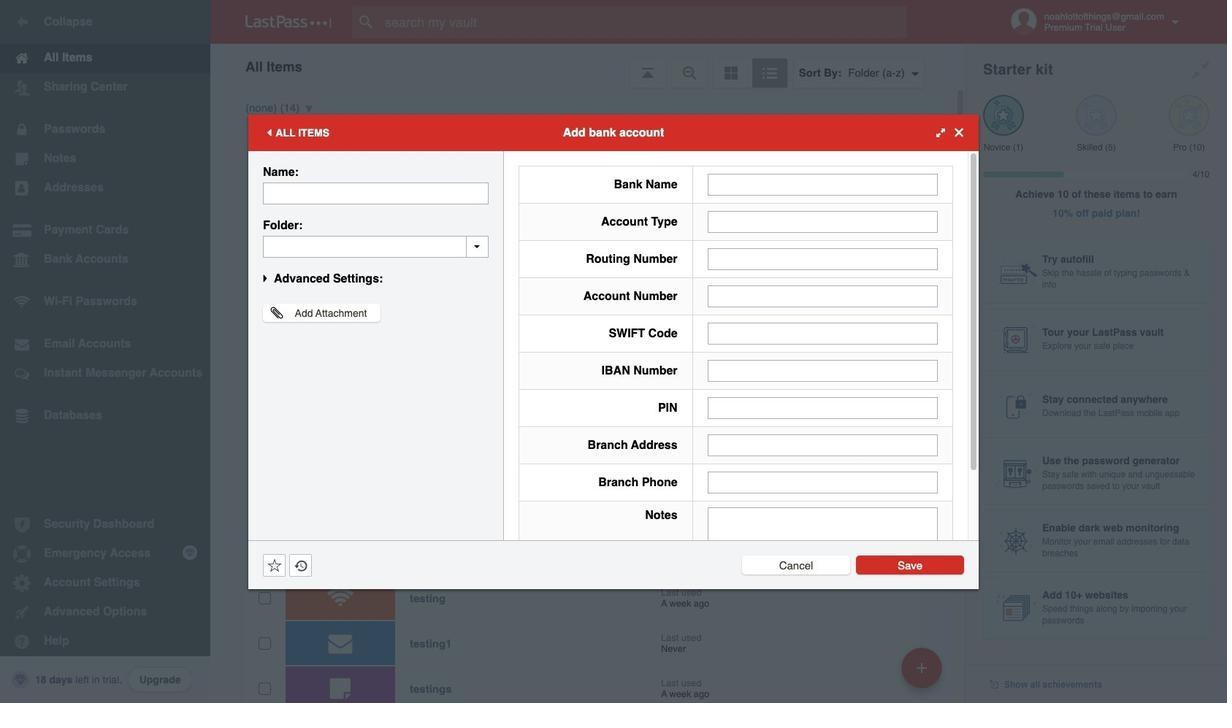 Task type: locate. For each thing, give the bounding box(es) containing it.
new item image
[[917, 663, 927, 673]]

vault options navigation
[[210, 44, 966, 88]]

new item navigation
[[896, 643, 951, 703]]

None text field
[[707, 173, 938, 195], [707, 211, 938, 233], [707, 285, 938, 307], [707, 322, 938, 344], [707, 434, 938, 456], [707, 173, 938, 195], [707, 211, 938, 233], [707, 285, 938, 307], [707, 322, 938, 344], [707, 434, 938, 456]]

None text field
[[263, 182, 489, 204], [263, 236, 489, 257], [707, 248, 938, 270], [707, 360, 938, 382], [707, 397, 938, 419], [707, 471, 938, 493], [707, 507, 938, 598], [263, 182, 489, 204], [263, 236, 489, 257], [707, 248, 938, 270], [707, 360, 938, 382], [707, 397, 938, 419], [707, 471, 938, 493], [707, 507, 938, 598]]

main navigation navigation
[[0, 0, 210, 703]]

dialog
[[248, 114, 979, 607]]



Task type: describe. For each thing, give the bounding box(es) containing it.
search my vault text field
[[352, 6, 936, 38]]

lastpass image
[[245, 15, 332, 28]]

Search search field
[[352, 6, 936, 38]]



